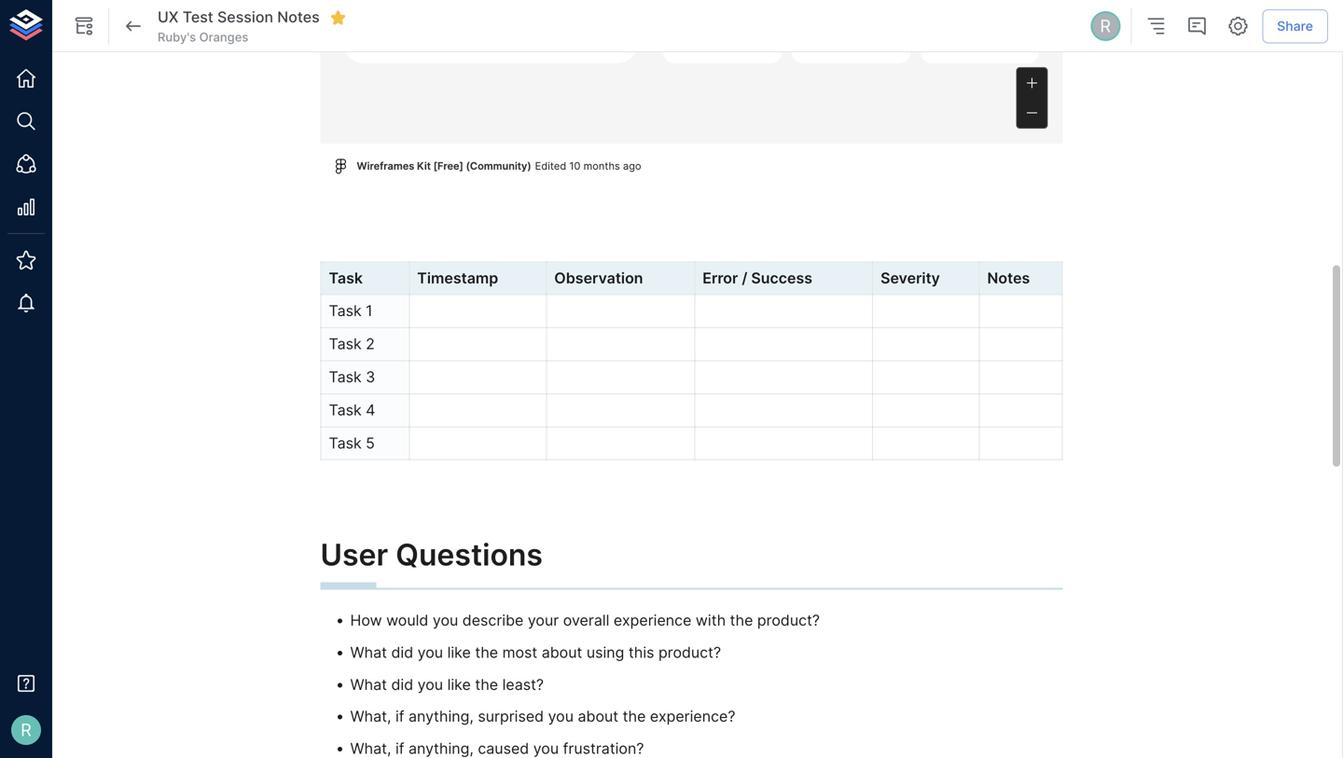 Task type: describe. For each thing, give the bounding box(es) containing it.
the left least?
[[475, 676, 498, 694]]

with
[[696, 612, 726, 630]]

0 vertical spatial r button
[[1088, 8, 1124, 44]]

frustration?
[[563, 740, 644, 758]]

1 vertical spatial r button
[[6, 710, 47, 751]]

task 1
[[329, 302, 373, 320]]

did for what did you like the most about using this product?
[[391, 644, 413, 662]]

task 4
[[329, 401, 376, 419]]

product? for what did you like the most about using this product?
[[659, 644, 721, 662]]

product? for how would you describe your overall experience with the product?
[[758, 612, 820, 630]]

this
[[629, 644, 655, 662]]

task 3
[[329, 368, 375, 386]]

caused
[[478, 740, 529, 758]]

ruby's oranges
[[158, 30, 248, 44]]

using
[[587, 644, 625, 662]]

you for how would you describe your overall experience with the product?
[[433, 612, 458, 630]]

share button
[[1263, 9, 1329, 43]]

severity
[[881, 269, 940, 287]]

describe
[[463, 612, 524, 630]]

you for what did you like the least?
[[418, 676, 443, 694]]

ux test session notes
[[158, 8, 320, 26]]

questions
[[396, 537, 543, 573]]

settings image
[[1227, 15, 1250, 37]]

if for what, if anything, surprised you about the experience?
[[396, 708, 404, 726]]

1 horizontal spatial notes
[[988, 269, 1030, 287]]

ux
[[158, 8, 179, 26]]

user questions
[[320, 537, 543, 573]]

error / success
[[703, 269, 813, 287]]

experience?
[[650, 708, 736, 726]]

overall
[[563, 612, 610, 630]]

remove favorite image
[[330, 9, 347, 26]]

share
[[1278, 18, 1314, 34]]

2
[[366, 335, 375, 353]]

observation
[[554, 269, 643, 287]]

task for task
[[329, 269, 363, 287]]

you down "what, if anything, surprised you about the experience?"
[[533, 740, 559, 758]]

like for least?
[[447, 676, 471, 694]]

task 2
[[329, 335, 375, 353]]

what, for what, if anything, surprised you about the experience?
[[350, 708, 391, 726]]

what for what did you like the least?
[[350, 676, 387, 694]]

comments image
[[1186, 15, 1208, 37]]

if for what, if anything, caused you frustration?
[[396, 740, 404, 758]]

task for task 3
[[329, 368, 362, 386]]

surprised
[[478, 708, 544, 726]]

task for task 2
[[329, 335, 362, 353]]

error
[[703, 269, 738, 287]]

least?
[[503, 676, 544, 694]]

ruby's oranges link
[[158, 29, 248, 46]]



Task type: vqa. For each thing, say whether or not it's contained in the screenshot.
(555)
no



Task type: locate. For each thing, give the bounding box(es) containing it.
0 vertical spatial what
[[350, 644, 387, 662]]

your
[[528, 612, 559, 630]]

what,
[[350, 708, 391, 726], [350, 740, 391, 758]]

0 vertical spatial what,
[[350, 708, 391, 726]]

0 vertical spatial notes
[[277, 8, 320, 26]]

go back image
[[122, 15, 145, 37]]

task left 4
[[329, 401, 362, 419]]

session
[[217, 8, 273, 26]]

/
[[742, 269, 748, 287]]

user
[[320, 537, 388, 573]]

like
[[447, 644, 471, 662], [447, 676, 471, 694]]

1 like from the top
[[447, 644, 471, 662]]

product? down with
[[659, 644, 721, 662]]

0 vertical spatial r
[[1100, 16, 1111, 36]]

2 like from the top
[[447, 676, 471, 694]]

task for task 4
[[329, 401, 362, 419]]

task left "2" on the top of the page
[[329, 335, 362, 353]]

6 task from the top
[[329, 434, 362, 452]]

you right the would on the bottom left of page
[[433, 612, 458, 630]]

3 task from the top
[[329, 335, 362, 353]]

0 horizontal spatial r button
[[6, 710, 47, 751]]

1 anything, from the top
[[409, 708, 474, 726]]

task for task 5
[[329, 434, 362, 452]]

anything, down 'what did you like the least?' on the bottom left of the page
[[409, 708, 474, 726]]

oranges
[[199, 30, 248, 44]]

2 task from the top
[[329, 302, 362, 320]]

did for what did you like the least?
[[391, 676, 413, 694]]

the
[[730, 612, 753, 630], [475, 644, 498, 662], [475, 676, 498, 694], [623, 708, 646, 726]]

task left the 3
[[329, 368, 362, 386]]

you for what did you like the most about using this product?
[[418, 644, 443, 662]]

5 task from the top
[[329, 401, 362, 419]]

notes
[[277, 8, 320, 26], [988, 269, 1030, 287]]

1 vertical spatial like
[[447, 676, 471, 694]]

what
[[350, 644, 387, 662], [350, 676, 387, 694]]

task for task 1
[[329, 302, 362, 320]]

ruby's
[[158, 30, 196, 44]]

would
[[386, 612, 429, 630]]

0 horizontal spatial product?
[[659, 644, 721, 662]]

0 vertical spatial product?
[[758, 612, 820, 630]]

the down describe
[[475, 644, 498, 662]]

task 5
[[329, 434, 375, 452]]

1 vertical spatial if
[[396, 740, 404, 758]]

like up 'what did you like the least?' on the bottom left of the page
[[447, 644, 471, 662]]

what, for what, if anything, caused you frustration?
[[350, 740, 391, 758]]

r
[[1100, 16, 1111, 36], [21, 720, 32, 741]]

like left least?
[[447, 676, 471, 694]]

1 vertical spatial r
[[21, 720, 32, 741]]

1 if from the top
[[396, 708, 404, 726]]

0 horizontal spatial notes
[[277, 8, 320, 26]]

1 horizontal spatial product?
[[758, 612, 820, 630]]

2 did from the top
[[391, 676, 413, 694]]

0 horizontal spatial r
[[21, 720, 32, 741]]

2 what, from the top
[[350, 740, 391, 758]]

what, if anything, surprised you about the experience?
[[350, 708, 736, 726]]

4
[[366, 401, 376, 419]]

if
[[396, 708, 404, 726], [396, 740, 404, 758]]

about
[[542, 644, 583, 662], [578, 708, 619, 726]]

1 what, from the top
[[350, 708, 391, 726]]

anything, for surprised
[[409, 708, 474, 726]]

about up the frustration?
[[578, 708, 619, 726]]

1
[[366, 302, 373, 320]]

0 vertical spatial like
[[447, 644, 471, 662]]

1 vertical spatial about
[[578, 708, 619, 726]]

show wiki image
[[73, 15, 95, 37]]

you up 'what did you like the least?' on the bottom left of the page
[[418, 644, 443, 662]]

0 vertical spatial did
[[391, 644, 413, 662]]

task left 5
[[329, 434, 362, 452]]

task left '1'
[[329, 302, 362, 320]]

anything,
[[409, 708, 474, 726], [409, 740, 474, 758]]

what did you like the least?
[[350, 676, 544, 694]]

r button
[[1088, 8, 1124, 44], [6, 710, 47, 751]]

2 if from the top
[[396, 740, 404, 758]]

task up the task 1
[[329, 269, 363, 287]]

success
[[751, 269, 813, 287]]

how
[[350, 612, 382, 630]]

1 vertical spatial what
[[350, 676, 387, 694]]

5
[[366, 434, 375, 452]]

task
[[329, 269, 363, 287], [329, 302, 362, 320], [329, 335, 362, 353], [329, 368, 362, 386], [329, 401, 362, 419], [329, 434, 362, 452]]

test
[[183, 8, 213, 26]]

like for most
[[447, 644, 471, 662]]

what, if anything, caused you frustration?
[[350, 740, 644, 758]]

what for what did you like the most about using this product?
[[350, 644, 387, 662]]

most
[[503, 644, 538, 662]]

timestamp
[[417, 269, 499, 287]]

you
[[433, 612, 458, 630], [418, 644, 443, 662], [418, 676, 443, 694], [548, 708, 574, 726], [533, 740, 559, 758]]

1 vertical spatial notes
[[988, 269, 1030, 287]]

you right surprised
[[548, 708, 574, 726]]

1 task from the top
[[329, 269, 363, 287]]

0 vertical spatial if
[[396, 708, 404, 726]]

1 horizontal spatial r button
[[1088, 8, 1124, 44]]

1 vertical spatial anything,
[[409, 740, 474, 758]]

did
[[391, 644, 413, 662], [391, 676, 413, 694]]

what did you like the most about using this product?
[[350, 644, 721, 662]]

anything, for caused
[[409, 740, 474, 758]]

product?
[[758, 612, 820, 630], [659, 644, 721, 662]]

1 vertical spatial product?
[[659, 644, 721, 662]]

2 what from the top
[[350, 676, 387, 694]]

the right with
[[730, 612, 753, 630]]

product? right with
[[758, 612, 820, 630]]

1 vertical spatial what,
[[350, 740, 391, 758]]

table of contents image
[[1145, 15, 1167, 37]]

3
[[366, 368, 375, 386]]

1 what from the top
[[350, 644, 387, 662]]

0 vertical spatial anything,
[[409, 708, 474, 726]]

1 vertical spatial did
[[391, 676, 413, 694]]

1 horizontal spatial r
[[1100, 16, 1111, 36]]

experience
[[614, 612, 692, 630]]

you down the would on the bottom left of page
[[418, 676, 443, 694]]

1 did from the top
[[391, 644, 413, 662]]

anything, left caused
[[409, 740, 474, 758]]

about down the your
[[542, 644, 583, 662]]

the up the frustration?
[[623, 708, 646, 726]]

4 task from the top
[[329, 368, 362, 386]]

2 anything, from the top
[[409, 740, 474, 758]]

how would you describe your overall experience with the product?
[[350, 612, 820, 630]]

0 vertical spatial about
[[542, 644, 583, 662]]



